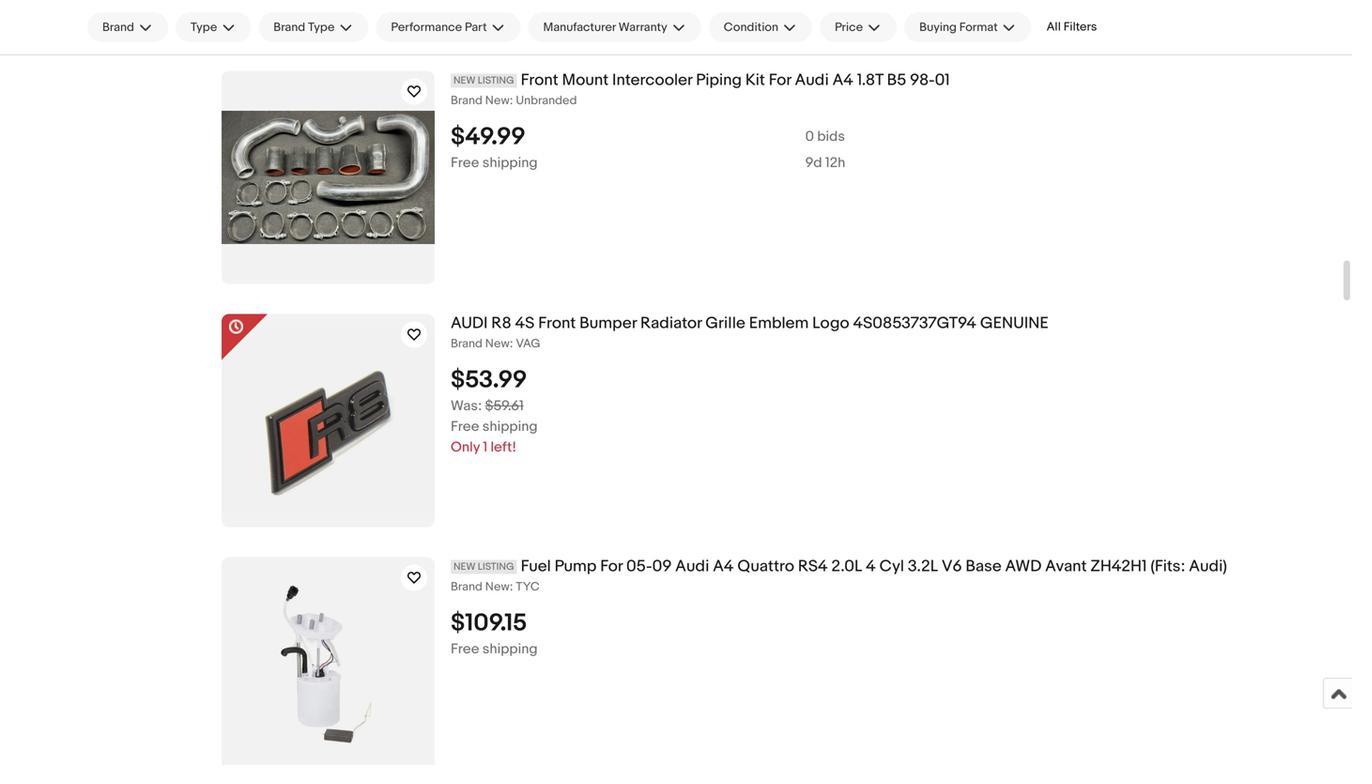 Task type: describe. For each thing, give the bounding box(es) containing it.
shipping inside '0 bids free shipping'
[[483, 154, 538, 171]]

: inside audi r8 4s front bumper radiator grille emblem logo 4s0853737gt94 genuine brand new : vag
[[510, 337, 513, 351]]

brand inside dropdown button
[[274, 20, 305, 35]]

a4 inside new listing front mount intercooler piping kit for audi a4 1.8t b5 98-01 brand new : unbranded
[[833, 70, 854, 90]]

new inside audi r8 4s front bumper radiator grille emblem logo 4s0853737gt94 genuine brand new : vag
[[485, 337, 510, 351]]

audi inside new listing front mount intercooler piping kit for audi a4 1.8t b5 98-01 brand new : unbranded
[[795, 70, 829, 90]]

new up $49.99
[[485, 93, 510, 108]]

emblem
[[749, 314, 809, 334]]

front mount intercooler piping kit for audi a4 1.8t b5 98-01 image
[[222, 111, 435, 244]]

(fits:
[[1151, 557, 1186, 577]]

$109.15
[[451, 609, 527, 638]]

fuel
[[521, 557, 551, 577]]

$53.99 was: $59.61 free shipping only 1 left!
[[451, 366, 538, 456]]

brand button
[[87, 12, 168, 42]]

0
[[806, 128, 814, 145]]

audi inside new listing fuel pump for 05-09 audi a4 quattro rs4 2.0l 4 cyl 3.2l v6 base awd avant zh42h1 (fits: audi) brand new : tyc
[[676, 557, 710, 577]]

v6
[[942, 557, 963, 577]]

radiator
[[641, 314, 702, 334]]

4
[[866, 557, 876, 577]]

awd
[[1006, 557, 1042, 577]]

intercooler
[[613, 70, 693, 90]]

rs4
[[798, 557, 828, 577]]

: inside new listing front mount intercooler piping kit for audi a4 1.8t b5 98-01 brand new : unbranded
[[510, 93, 513, 108]]

grille
[[706, 314, 746, 334]]

zh42h1
[[1091, 557, 1148, 577]]

3.2l
[[908, 557, 939, 577]]

for 2009+ audi a4 a5 b8 2.0t tfsi q5 3" turbo charge muffler exhaust pipe kit image
[[222, 0, 435, 41]]

for inside new listing front mount intercooler piping kit for audi a4 1.8t b5 98-01 brand new : unbranded
[[769, 70, 792, 90]]

2.0l
[[832, 557, 863, 577]]

new listing fuel pump for 05-09 audi a4 quattro rs4 2.0l 4 cyl 3.2l v6 base awd avant zh42h1 (fits: audi) brand new : tyc
[[451, 557, 1228, 594]]

type inside "dropdown button"
[[191, 20, 217, 35]]

listing for $49.99
[[478, 75, 514, 87]]

all filters
[[1047, 20, 1098, 34]]

audi r8 4s front bumper radiator grille emblem logo 4s0853737gt94 genuine brand new : vag
[[451, 314, 1049, 351]]

price
[[835, 20, 863, 35]]

genuine
[[981, 314, 1049, 334]]

kit
[[746, 70, 766, 90]]

12h
[[826, 154, 846, 171]]

free inside $109.15 free shipping
[[451, 641, 480, 658]]

audi
[[451, 314, 488, 334]]

4s
[[515, 314, 535, 334]]

performance part button
[[376, 12, 521, 42]]

new listing front mount intercooler piping kit for audi a4 1.8t b5 98-01 brand new : unbranded
[[451, 70, 950, 108]]

shipping inside $53.99 was: $59.61 free shipping only 1 left!
[[483, 418, 538, 435]]

9d 12h
[[806, 154, 846, 171]]

left!
[[491, 439, 517, 456]]

0 bids free shipping
[[451, 128, 845, 171]]

brand inside new listing front mount intercooler piping kit for audi a4 1.8t b5 98-01 brand new : unbranded
[[451, 93, 483, 108]]

$53.99
[[451, 366, 527, 395]]

cyl
[[880, 557, 905, 577]]

all
[[1047, 20, 1061, 34]]

type button
[[176, 12, 251, 42]]



Task type: vqa. For each thing, say whether or not it's contained in the screenshot.
'free' inside the the $109.15 Free shipping
yes



Task type: locate. For each thing, give the bounding box(es) containing it.
listing up $49.99
[[478, 75, 514, 87]]

2 free from the top
[[451, 418, 480, 435]]

front
[[521, 70, 559, 90], [538, 314, 576, 334]]

0 vertical spatial for
[[769, 70, 792, 90]]

fuel pump for 05-09 audi a4 quattro rs4 2.0l 4 cyl 3.2l v6 base awd avant zh42h1 image
[[222, 584, 435, 744]]

a4
[[833, 70, 854, 90], [713, 557, 734, 577]]

pump
[[555, 557, 597, 577]]

shipping
[[483, 154, 538, 171], [483, 418, 538, 435], [483, 641, 538, 658]]

b5
[[887, 70, 907, 90]]

performance part
[[391, 20, 487, 35]]

audi r8 4s front bumper radiator grille emblem logo 4s0853737gt94 genuine link
[[451, 314, 1338, 334]]

1 type from the left
[[191, 20, 217, 35]]

for right the kit
[[769, 70, 792, 90]]

2 vertical spatial :
[[510, 580, 513, 594]]

0 vertical spatial front
[[521, 70, 559, 90]]

3 : from the top
[[510, 580, 513, 594]]

9d
[[806, 154, 823, 171]]

brand
[[102, 20, 134, 35], [274, 20, 305, 35], [451, 93, 483, 108], [451, 337, 483, 351], [451, 580, 483, 594]]

brand type
[[274, 20, 335, 35]]

0 vertical spatial :
[[510, 93, 513, 108]]

free down "$109.15"
[[451, 641, 480, 658]]

free up the only
[[451, 418, 480, 435]]

audi up 0
[[795, 70, 829, 90]]

0 vertical spatial listing
[[478, 75, 514, 87]]

manufacturer warranty
[[544, 20, 668, 35]]

shipping inside $109.15 free shipping
[[483, 641, 538, 658]]

1 vertical spatial shipping
[[483, 418, 538, 435]]

1 vertical spatial :
[[510, 337, 513, 351]]

performance
[[391, 20, 462, 35]]

mount
[[562, 70, 609, 90]]

2 : from the top
[[510, 337, 513, 351]]

2 vertical spatial shipping
[[483, 641, 538, 658]]

98-
[[910, 70, 935, 90]]

bids
[[818, 128, 845, 145]]

1 vertical spatial for
[[600, 557, 623, 577]]

2 shipping from the top
[[483, 418, 538, 435]]

condition button
[[709, 12, 813, 42]]

1 : from the top
[[510, 93, 513, 108]]

buying format
[[920, 20, 998, 35]]

3 shipping from the top
[[483, 641, 538, 658]]

part
[[465, 20, 487, 35]]

1 vertical spatial audi
[[676, 557, 710, 577]]

1 horizontal spatial audi
[[795, 70, 829, 90]]

free down $49.99
[[451, 154, 480, 171]]

: left tyc
[[510, 580, 513, 594]]

2 vertical spatial free
[[451, 641, 480, 658]]

2 type from the left
[[308, 20, 335, 35]]

1 vertical spatial a4
[[713, 557, 734, 577]]

audi)
[[1190, 557, 1228, 577]]

vag
[[516, 337, 541, 351]]

1 shipping from the top
[[483, 154, 538, 171]]

format
[[960, 20, 998, 35]]

tyc
[[516, 580, 540, 594]]

new left tyc
[[485, 580, 510, 594]]

condition
[[724, 20, 779, 35]]

new
[[454, 75, 476, 87], [485, 93, 510, 108], [485, 337, 510, 351], [454, 561, 476, 574], [485, 580, 510, 594]]

listing for $109.15
[[478, 561, 514, 574]]

2 listing from the top
[[478, 561, 514, 574]]

05-
[[627, 557, 653, 577]]

1 listing from the top
[[478, 75, 514, 87]]

r8
[[492, 314, 512, 334]]

buying
[[920, 20, 957, 35]]

0 horizontal spatial audi
[[676, 557, 710, 577]]

filters
[[1064, 20, 1098, 34]]

: left vag
[[510, 337, 513, 351]]

1 vertical spatial front
[[538, 314, 576, 334]]

shipping down "$109.15"
[[483, 641, 538, 658]]

front inside new listing front mount intercooler piping kit for audi a4 1.8t b5 98-01 brand new : unbranded
[[521, 70, 559, 90]]

listing left fuel
[[478, 561, 514, 574]]

1 vertical spatial free
[[451, 418, 480, 435]]

0 horizontal spatial a4
[[713, 557, 734, 577]]

quattro
[[738, 557, 795, 577]]

0 vertical spatial audi
[[795, 70, 829, 90]]

brand inside audi r8 4s front bumper radiator grille emblem logo 4s0853737gt94 genuine brand new : vag
[[451, 337, 483, 351]]

1 horizontal spatial type
[[308, 20, 335, 35]]

shipping down $49.99
[[483, 154, 538, 171]]

front up unbranded at the top of the page
[[521, 70, 559, 90]]

audi
[[795, 70, 829, 90], [676, 557, 710, 577]]

3 free from the top
[[451, 641, 480, 658]]

None text field
[[451, 93, 1338, 108]]

logo
[[813, 314, 850, 334]]

0 vertical spatial a4
[[833, 70, 854, 90]]

:
[[510, 93, 513, 108], [510, 337, 513, 351], [510, 580, 513, 594]]

a4 inside new listing fuel pump for 05-09 audi a4 quattro rs4 2.0l 4 cyl 3.2l v6 base awd avant zh42h1 (fits: audi) brand new : tyc
[[713, 557, 734, 577]]

for
[[769, 70, 792, 90], [600, 557, 623, 577]]

1.8t
[[857, 70, 884, 90]]

audi r8 4s front bumper radiator grille emblem logo 4s0853737gt94 genuine image
[[222, 327, 435, 514]]

1 horizontal spatial a4
[[833, 70, 854, 90]]

None text field
[[451, 337, 1338, 352], [451, 580, 1338, 595], [451, 337, 1338, 352], [451, 580, 1338, 595]]

manufacturer warranty button
[[528, 12, 702, 42]]

front right 4s
[[538, 314, 576, 334]]

free
[[451, 154, 480, 171], [451, 418, 480, 435], [451, 641, 480, 658]]

listing inside new listing front mount intercooler piping kit for audi a4 1.8t b5 98-01 brand new : unbranded
[[478, 75, 514, 87]]

bumper
[[580, 314, 637, 334]]

avant
[[1046, 557, 1087, 577]]

for left 05-
[[600, 557, 623, 577]]

1 vertical spatial listing
[[478, 561, 514, 574]]

1 horizontal spatial for
[[769, 70, 792, 90]]

$49.99
[[451, 122, 526, 152]]

brand inside new listing fuel pump for 05-09 audi a4 quattro rs4 2.0l 4 cyl 3.2l v6 base awd avant zh42h1 (fits: audi) brand new : tyc
[[451, 580, 483, 594]]

0 horizontal spatial for
[[600, 557, 623, 577]]

a4 left 1.8t
[[833, 70, 854, 90]]

1 free from the top
[[451, 154, 480, 171]]

listing inside new listing fuel pump for 05-09 audi a4 quattro rs4 2.0l 4 cyl 3.2l v6 base awd avant zh42h1 (fits: audi) brand new : tyc
[[478, 561, 514, 574]]

a4 left quattro
[[713, 557, 734, 577]]

piping
[[696, 70, 742, 90]]

none text field containing brand new
[[451, 93, 1338, 108]]

brand inside dropdown button
[[102, 20, 134, 35]]

manufacturer
[[544, 20, 616, 35]]

new down r8
[[485, 337, 510, 351]]

base
[[966, 557, 1002, 577]]

listing
[[478, 75, 514, 87], [478, 561, 514, 574]]

: inside new listing fuel pump for 05-09 audi a4 quattro rs4 2.0l 4 cyl 3.2l v6 base awd avant zh42h1 (fits: audi) brand new : tyc
[[510, 580, 513, 594]]

only
[[451, 439, 480, 456]]

new up "$109.15"
[[454, 561, 476, 574]]

brand type button
[[259, 12, 369, 42]]

all filters button
[[1040, 12, 1105, 42]]

1
[[483, 439, 488, 456]]

0 horizontal spatial type
[[191, 20, 217, 35]]

for inside new listing fuel pump for 05-09 audi a4 quattro rs4 2.0l 4 cyl 3.2l v6 base awd avant zh42h1 (fits: audi) brand new : tyc
[[600, 557, 623, 577]]

$59.61
[[485, 398, 524, 415]]

unbranded
[[516, 93, 577, 108]]

warranty
[[619, 20, 668, 35]]

price button
[[820, 12, 897, 42]]

type
[[191, 20, 217, 35], [308, 20, 335, 35]]

new down part
[[454, 75, 476, 87]]

$109.15 free shipping
[[451, 609, 538, 658]]

buying format button
[[905, 12, 1032, 42]]

front inside audi r8 4s front bumper radiator grille emblem logo 4s0853737gt94 genuine brand new : vag
[[538, 314, 576, 334]]

shipping down $59.61
[[483, 418, 538, 435]]

was:
[[451, 398, 482, 415]]

09
[[653, 557, 672, 577]]

free inside '0 bids free shipping'
[[451, 154, 480, 171]]

0 vertical spatial free
[[451, 154, 480, 171]]

0 vertical spatial shipping
[[483, 154, 538, 171]]

audi right 09
[[676, 557, 710, 577]]

: left unbranded at the top of the page
[[510, 93, 513, 108]]

type inside dropdown button
[[308, 20, 335, 35]]

01
[[935, 70, 950, 90]]

free inside $53.99 was: $59.61 free shipping only 1 left!
[[451, 418, 480, 435]]

4s0853737gt94
[[853, 314, 977, 334]]



